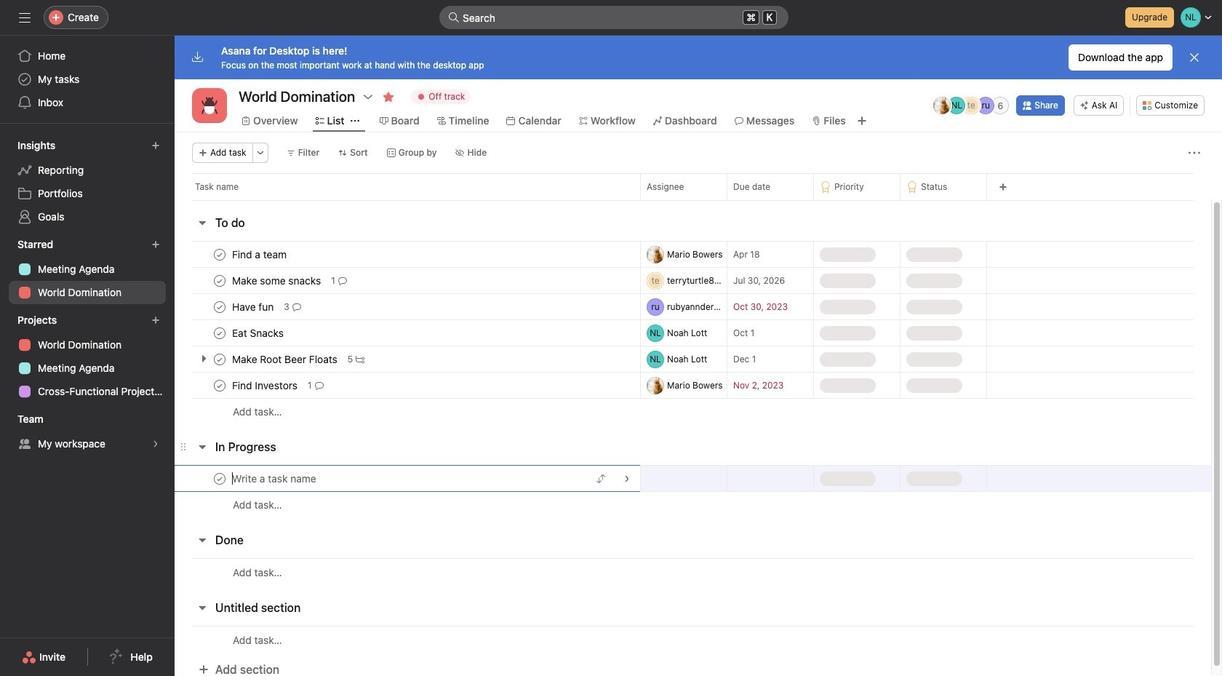 Task type: describe. For each thing, give the bounding box(es) containing it.
mark complete checkbox for make some snacks cell
[[211, 272, 229, 289]]

task name text field for make some snacks cell
[[229, 273, 325, 288]]

header to do tree grid
[[175, 241, 1212, 425]]

make some snacks cell
[[175, 267, 641, 294]]

mark complete image for mark complete checkbox within the 'header in progress' tree grid
[[211, 470, 229, 487]]

mark complete image for have fun cell
[[211, 298, 229, 316]]

teams element
[[0, 406, 175, 459]]

mark complete image for mark complete option within the the find a team cell
[[211, 246, 229, 263]]

global element
[[0, 36, 175, 123]]

1 comment image for task name text box inside find investors cell
[[315, 381, 324, 390]]

1 comment image for task name text field within make some snacks cell
[[338, 276, 347, 285]]

new project or portfolio image
[[151, 316, 160, 325]]

dismiss image
[[1189, 52, 1201, 63]]

mark complete checkbox for task name text box within the find a team cell
[[211, 246, 229, 263]]

add tab image
[[856, 115, 868, 127]]

mark complete checkbox inside 'header in progress' tree grid
[[211, 470, 229, 487]]

3 comments image
[[292, 302, 301, 311]]

find a team cell
[[175, 241, 641, 268]]

task name text field for the find a team cell
[[229, 247, 291, 262]]

move tasks between sections image
[[597, 474, 606, 483]]

bug image
[[201, 97, 218, 114]]

projects element
[[0, 307, 175, 406]]

task name text field for find investors cell
[[229, 378, 302, 393]]

details image
[[623, 474, 632, 483]]

task name text field inside 'header in progress' tree grid
[[229, 471, 321, 486]]

prominent image
[[448, 12, 460, 23]]

mark complete checkbox inside the make root beer floats "cell"
[[211, 350, 229, 368]]

mark complete image for mark complete checkbox inside the make root beer floats "cell"
[[211, 350, 229, 368]]

more actions image
[[256, 148, 265, 157]]

mark complete image for mark complete checkbox in the make some snacks cell
[[211, 272, 229, 289]]

show options image
[[363, 91, 374, 103]]



Task type: locate. For each thing, give the bounding box(es) containing it.
1 mark complete checkbox from the top
[[211, 246, 229, 263]]

1 mark complete checkbox from the top
[[211, 272, 229, 289]]

5 mark complete image from the top
[[211, 470, 229, 487]]

see details, my workspace image
[[151, 440, 160, 448]]

collapse task list for this group image
[[197, 217, 208, 229]]

1 collapse task list for this group image from the top
[[197, 441, 208, 453]]

3 task name text field from the top
[[229, 352, 342, 366]]

3 mark complete checkbox from the top
[[211, 324, 229, 342]]

4 mark complete image from the top
[[211, 350, 229, 368]]

more actions image
[[1189, 147, 1201, 159]]

starred element
[[0, 231, 175, 307]]

task name text field inside find investors cell
[[229, 378, 302, 393]]

3 mark complete image from the top
[[211, 324, 229, 342]]

tab actions image
[[351, 116, 359, 125]]

Search tasks, projects, and more text field
[[440, 6, 789, 29]]

eat snacks cell
[[175, 320, 641, 346]]

1 vertical spatial 1 comment image
[[315, 381, 324, 390]]

task name text field inside eat snacks cell
[[229, 326, 288, 340]]

Task name text field
[[229, 273, 325, 288], [229, 326, 288, 340], [229, 471, 321, 486]]

0 vertical spatial collapse task list for this group image
[[197, 441, 208, 453]]

mark complete checkbox inside make some snacks cell
[[211, 272, 229, 289]]

mark complete image
[[211, 246, 229, 263], [211, 272, 229, 289], [211, 324, 229, 342], [211, 350, 229, 368], [211, 470, 229, 487]]

1 task name text field from the top
[[229, 273, 325, 288]]

mark complete checkbox inside find investors cell
[[211, 377, 229, 394]]

2 collapse task list for this group image from the top
[[197, 534, 208, 546]]

have fun cell
[[175, 293, 641, 320]]

3 collapse task list for this group image from the top
[[197, 602, 208, 614]]

5 mark complete checkbox from the top
[[211, 470, 229, 487]]

mark complete image
[[211, 298, 229, 316], [211, 377, 229, 394]]

mark complete image inside the find a team cell
[[211, 246, 229, 263]]

0 vertical spatial 1 comment image
[[338, 276, 347, 285]]

0 vertical spatial mark complete checkbox
[[211, 246, 229, 263]]

cell
[[175, 465, 641, 492]]

5 subtasks image
[[356, 355, 365, 364]]

1 comment image
[[338, 276, 347, 285], [315, 381, 324, 390]]

mark complete image for find investors cell
[[211, 377, 229, 394]]

0 vertical spatial task name text field
[[229, 273, 325, 288]]

1 comment image inside find investors cell
[[315, 381, 324, 390]]

2 task name text field from the top
[[229, 300, 278, 314]]

2 vertical spatial task name text field
[[229, 471, 321, 486]]

2 mark complete image from the top
[[211, 377, 229, 394]]

2 mark complete checkbox from the top
[[211, 298, 229, 316]]

task name text field inside have fun cell
[[229, 300, 278, 314]]

find investors cell
[[175, 372, 641, 399]]

mark complete checkbox inside have fun cell
[[211, 298, 229, 316]]

cell inside 'header in progress' tree grid
[[175, 465, 641, 492]]

3 task name text field from the top
[[229, 471, 321, 486]]

1 task name text field from the top
[[229, 247, 291, 262]]

task name text field for have fun cell
[[229, 300, 278, 314]]

mark complete image inside make some snacks cell
[[211, 272, 229, 289]]

mark complete checkbox inside the find a team cell
[[211, 246, 229, 263]]

1 mark complete image from the top
[[211, 298, 229, 316]]

collapse task list for this group image
[[197, 441, 208, 453], [197, 534, 208, 546], [197, 602, 208, 614]]

mark complete checkbox for eat snacks cell
[[211, 324, 229, 342]]

4 mark complete checkbox from the top
[[211, 350, 229, 368]]

mark complete image for mark complete checkbox inside eat snacks cell
[[211, 324, 229, 342]]

insights element
[[0, 132, 175, 231]]

add items to starred image
[[151, 240, 160, 249]]

2 task name text field from the top
[[229, 326, 288, 340]]

task name text field inside the make root beer floats "cell"
[[229, 352, 342, 366]]

task name text field inside the find a team cell
[[229, 247, 291, 262]]

2 vertical spatial collapse task list for this group image
[[197, 602, 208, 614]]

hide sidebar image
[[19, 12, 31, 23]]

header in progress tree grid
[[175, 465, 1212, 518]]

mark complete checkbox inside eat snacks cell
[[211, 324, 229, 342]]

2 mark complete checkbox from the top
[[211, 377, 229, 394]]

0 horizontal spatial 1 comment image
[[315, 381, 324, 390]]

1 vertical spatial task name text field
[[229, 326, 288, 340]]

new insights image
[[151, 141, 160, 150]]

1 vertical spatial mark complete image
[[211, 377, 229, 394]]

Mark complete checkbox
[[211, 246, 229, 263], [211, 377, 229, 394]]

expand subtask list for the task make root beer floats image
[[198, 353, 210, 365]]

task name text field for eat snacks cell
[[229, 326, 288, 340]]

task name text field inside make some snacks cell
[[229, 273, 325, 288]]

make root beer floats cell
[[175, 346, 641, 373]]

1 vertical spatial mark complete checkbox
[[211, 377, 229, 394]]

4 task name text field from the top
[[229, 378, 302, 393]]

Task name text field
[[229, 247, 291, 262], [229, 300, 278, 314], [229, 352, 342, 366], [229, 378, 302, 393]]

1 vertical spatial collapse task list for this group image
[[197, 534, 208, 546]]

mark complete image inside find investors cell
[[211, 377, 229, 394]]

mark complete checkbox for have fun cell
[[211, 298, 229, 316]]

Mark complete checkbox
[[211, 272, 229, 289], [211, 298, 229, 316], [211, 324, 229, 342], [211, 350, 229, 368], [211, 470, 229, 487]]

remove from starred image
[[383, 91, 395, 103]]

add field image
[[999, 183, 1008, 191]]

0 vertical spatial mark complete image
[[211, 298, 229, 316]]

1 mark complete image from the top
[[211, 246, 229, 263]]

None field
[[440, 6, 789, 29]]

mark complete image inside eat snacks cell
[[211, 324, 229, 342]]

mark complete checkbox for task name text box inside find investors cell
[[211, 377, 229, 394]]

1 horizontal spatial 1 comment image
[[338, 276, 347, 285]]

2 mark complete image from the top
[[211, 272, 229, 289]]

row
[[175, 173, 1223, 200], [192, 199, 1194, 201], [175, 241, 1212, 268], [175, 267, 1212, 294], [175, 293, 1212, 320], [175, 320, 1212, 346], [175, 346, 1212, 373], [175, 372, 1212, 399], [175, 398, 1212, 425], [175, 465, 1212, 492], [175, 491, 1212, 518], [175, 558, 1212, 586], [175, 626, 1212, 654]]



Task type: vqa. For each thing, say whether or not it's contained in the screenshot.
"More actions" ICON to the right
yes



